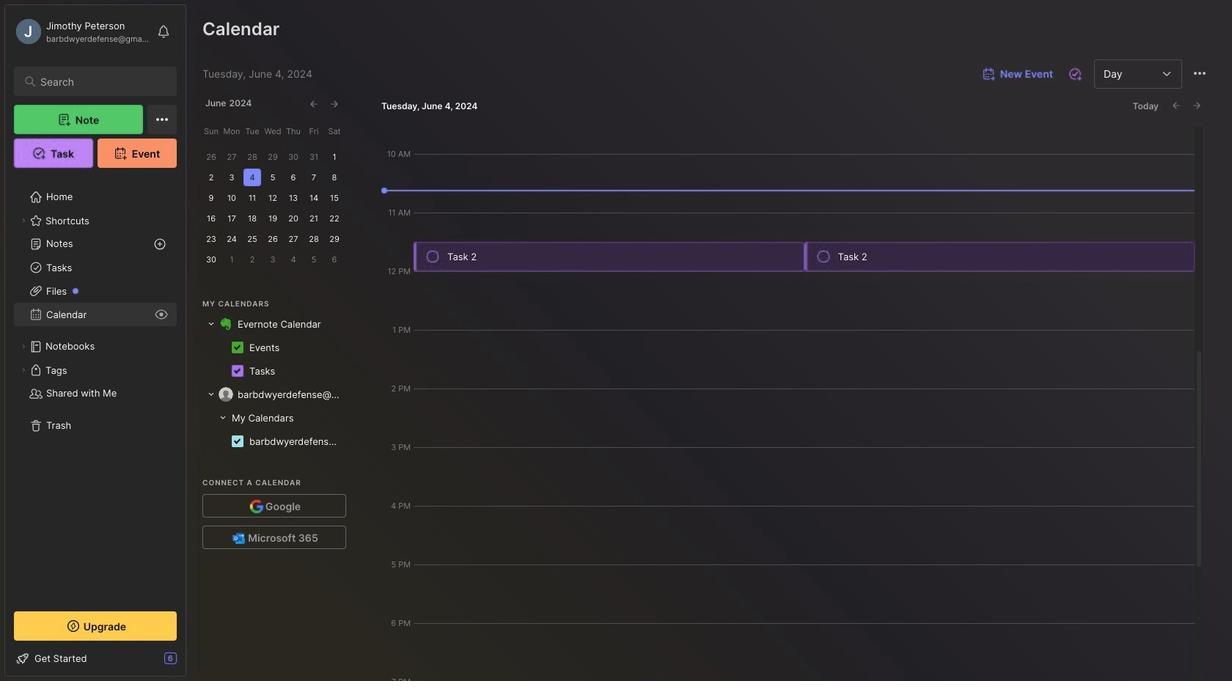 Task type: locate. For each thing, give the bounding box(es) containing it.
click to collapse image
[[185, 654, 196, 672]]

2 grid from the top
[[202, 383, 343, 453]]

row group
[[202, 406, 343, 453]]

cell
[[238, 317, 324, 331], [249, 340, 286, 355], [249, 364, 281, 378], [238, 387, 343, 402], [227, 411, 294, 425], [249, 434, 343, 449]]

row down select406 option
[[202, 383, 343, 406]]

tree
[[5, 177, 186, 598]]

1 grid from the top
[[202, 312, 343, 383]]

None checkbox
[[447, 250, 799, 263]]

None text field
[[1104, 67, 1157, 80]]

arrow image for second grid from the top
[[207, 390, 216, 399]]

4 row from the top
[[202, 383, 343, 406]]

0 vertical spatial arrow image
[[207, 320, 216, 328]]

expand notebooks image
[[19, 343, 28, 351]]

Select405 checkbox
[[232, 342, 243, 353]]

row up select406 option
[[202, 336, 343, 359]]

row down select405 option
[[202, 359, 343, 383]]

row up select405 option
[[202, 312, 343, 336]]

cell right select405 option
[[249, 340, 286, 355]]

June field
[[202, 98, 226, 110]]

arrow image for first grid from the top
[[207, 320, 216, 328]]

6 row from the top
[[202, 430, 343, 453]]

none search field inside 'main' element
[[40, 73, 164, 90]]

2 arrow image from the top
[[207, 390, 216, 399]]

3 row from the top
[[202, 359, 343, 383]]

1 arrow image from the top
[[207, 320, 216, 328]]

2 row from the top
[[202, 336, 343, 359]]

row down arrow image
[[202, 430, 343, 453]]

5 row from the top
[[202, 406, 343, 430]]

cell right select406 option
[[249, 364, 281, 378]]

None search field
[[40, 73, 164, 90]]

expand tags image
[[19, 366, 28, 375]]

Select406 checkbox
[[232, 365, 243, 377]]

Select412 checkbox
[[232, 435, 243, 447]]

Search text field
[[40, 75, 164, 89]]

row
[[202, 312, 343, 336], [202, 336, 343, 359], [202, 359, 343, 383], [202, 383, 343, 406], [202, 406, 343, 430], [202, 430, 343, 453]]

row up select412 option
[[202, 406, 343, 430]]

arrow image
[[207, 320, 216, 328], [207, 390, 216, 399]]

None checkbox
[[838, 250, 1190, 263]]

grid
[[202, 312, 343, 383], [202, 383, 343, 453]]

1 vertical spatial arrow image
[[207, 390, 216, 399]]

None field
[[1094, 59, 1182, 88]]



Task type: vqa. For each thing, say whether or not it's contained in the screenshot.
cell
yes



Task type: describe. For each thing, give the bounding box(es) containing it.
1 row from the top
[[202, 312, 343, 336]]

tree inside 'main' element
[[5, 177, 186, 598]]

cell down select406 option
[[238, 387, 343, 402]]

cell up select405 option
[[238, 317, 324, 331]]

arrow image
[[219, 413, 227, 422]]

cell right select412 option
[[249, 434, 343, 449]]

Account field
[[14, 17, 150, 46]]

new task image
[[1068, 66, 1083, 81]]

cell up select412 option
[[227, 411, 294, 425]]

More actions field
[[1185, 59, 1215, 89]]

more actions image
[[1191, 65, 1209, 82]]

main element
[[0, 0, 191, 681]]

Help and Learning task checklist field
[[5, 647, 186, 670]]

2024 field
[[226, 98, 252, 110]]



